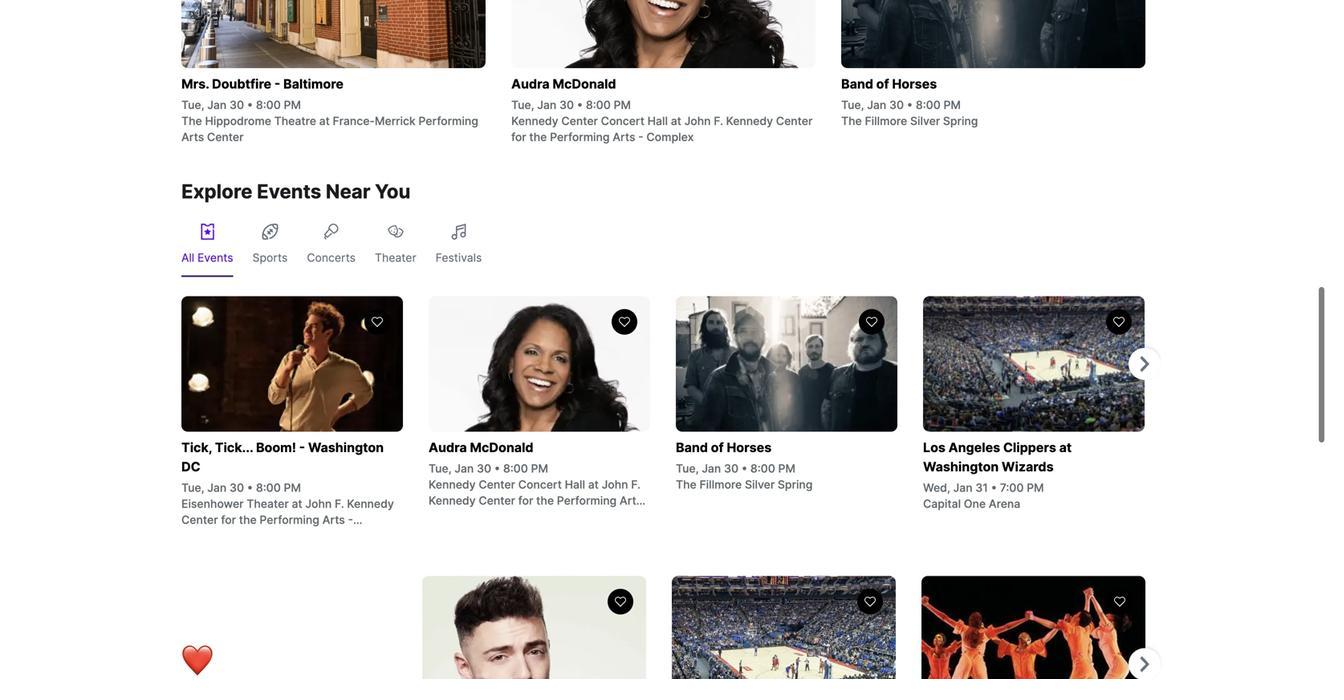 Task type: describe. For each thing, give the bounding box(es) containing it.
all
[[181, 251, 194, 265]]

1 vertical spatial hall
[[565, 478, 585, 492]]

mrs. doubtfire - baltimore tue, jan 30 • 8:00 pm the hippodrome theatre at france-merrick performing arts center
[[181, 76, 478, 144]]

1 horizontal spatial john
[[602, 478, 628, 492]]

0 horizontal spatial concert
[[518, 478, 562, 492]]

1 horizontal spatial complex
[[437, 511, 484, 524]]

jan inside "los angeles clippers at washington wizards wed, jan 31 • 7:00 pm capital one arena"
[[953, 482, 973, 495]]

8:00 inside the mrs. doubtfire - baltimore tue, jan 30 • 8:00 pm the hippodrome theatre at france-merrick performing arts center
[[256, 98, 281, 112]]

2 horizontal spatial complex
[[646, 130, 694, 144]]

0 vertical spatial mcdonald
[[553, 76, 616, 92]]

0 horizontal spatial spring
[[778, 478, 813, 492]]

concerts
[[307, 251, 356, 265]]

pm inside the tick, tick... boom! - washington dc tue, jan 30 • 8:00 pm eisenhower theater at john f. kennedy center for the performing arts - complex
[[284, 482, 301, 495]]

at inside the mrs. doubtfire - baltimore tue, jan 30 • 8:00 pm the hippodrome theatre at france-merrick performing arts center
[[319, 114, 330, 128]]

0 vertical spatial for
[[511, 130, 526, 144]]

0 vertical spatial horses
[[892, 76, 937, 92]]

1 horizontal spatial of
[[876, 76, 889, 92]]

jan inside the mrs. doubtfire - baltimore tue, jan 30 • 8:00 pm the hippodrome theatre at france-merrick performing arts center
[[207, 98, 227, 112]]

los
[[923, 440, 945, 456]]

complex inside the tick, tick... boom! - washington dc tue, jan 30 • 8:00 pm eisenhower theater at john f. kennedy center for the performing arts - complex
[[181, 530, 229, 543]]

1 horizontal spatial the
[[676, 478, 697, 492]]

sports
[[252, 251, 288, 265]]

1 vertical spatial silver
[[745, 478, 775, 492]]

1 vertical spatial band
[[676, 440, 708, 456]]

pm inside "los angeles clippers at washington wizards wed, jan 31 • 7:00 pm capital one arena"
[[1027, 482, 1044, 495]]

0 vertical spatial audra mcdonald tue, jan 30 • 8:00 pm kennedy center concert hall at john f. kennedy center for the performing arts - complex
[[511, 76, 813, 144]]

los angeles clippers at washington wizards wed, jan 31 • 7:00 pm capital one arena
[[923, 440, 1072, 511]]

explore
[[181, 180, 252, 203]]

• inside "los angeles clippers at washington wizards wed, jan 31 • 7:00 pm capital one arena"
[[991, 482, 997, 495]]

theater inside the tick, tick... boom! - washington dc tue, jan 30 • 8:00 pm eisenhower theater at john f. kennedy center for the performing arts - complex
[[247, 498, 289, 511]]

events
[[257, 180, 321, 203]]

at inside the tick, tick... boom! - washington dc tue, jan 30 • 8:00 pm eisenhower theater at john f. kennedy center for the performing arts - complex
[[292, 498, 302, 511]]

mrs.
[[181, 76, 209, 92]]

- inside the mrs. doubtfire - baltimore tue, jan 30 • 8:00 pm the hippodrome theatre at france-merrick performing arts center
[[274, 76, 280, 92]]

1 horizontal spatial concert
[[601, 114, 645, 128]]

0 vertical spatial spring
[[943, 114, 978, 128]]

performing inside the tick, tick... boom! - washington dc tue, jan 30 • 8:00 pm eisenhower theater at john f. kennedy center for the performing arts - complex
[[260, 514, 319, 527]]

1 vertical spatial horses
[[727, 440, 772, 456]]

at inside "los angeles clippers at washington wizards wed, jan 31 • 7:00 pm capital one arena"
[[1059, 440, 1072, 456]]

arts inside the tick, tick... boom! - washington dc tue, jan 30 • 8:00 pm eisenhower theater at john f. kennedy center for the performing arts - complex
[[322, 514, 345, 527]]

2 horizontal spatial the
[[841, 114, 862, 128]]

all events
[[181, 251, 233, 265]]

doubtfire
[[212, 76, 271, 92]]

hippodrome
[[205, 114, 271, 128]]

arena
[[989, 498, 1020, 511]]

kennedy inside the tick, tick... boom! - washington dc tue, jan 30 • 8:00 pm eisenhower theater at john f. kennedy center for the performing arts - complex
[[347, 498, 394, 511]]

baltimore
[[283, 76, 343, 92]]

0 vertical spatial fillmore
[[865, 114, 907, 128]]

1 vertical spatial audra mcdonald tue, jan 30 • 8:00 pm kennedy center concert hall at john f. kennedy center for the performing arts - complex
[[429, 440, 642, 524]]

john inside the tick, tick... boom! - washington dc tue, jan 30 • 8:00 pm eisenhower theater at john f. kennedy center for the performing arts - complex
[[305, 498, 332, 511]]

30 inside the mrs. doubtfire - baltimore tue, jan 30 • 8:00 pm the hippodrome theatre at france-merrick performing arts center
[[230, 98, 244, 112]]

near
[[326, 180, 370, 203]]

wed,
[[923, 482, 950, 495]]

tick...
[[215, 440, 253, 456]]

7:00
[[1000, 482, 1024, 495]]

you
[[375, 180, 411, 203]]

the inside the tick, tick... boom! - washington dc tue, jan 30 • 8:00 pm eisenhower theater at john f. kennedy center for the performing arts - complex
[[239, 514, 257, 527]]

8:00 inside the tick, tick... boom! - washington dc tue, jan 30 • 8:00 pm eisenhower theater at john f. kennedy center for the performing arts - complex
[[256, 482, 281, 495]]

1 horizontal spatial f.
[[631, 478, 640, 492]]

2 horizontal spatial f.
[[714, 114, 723, 128]]

washington for los angeles clippers at washington wizards
[[923, 460, 999, 475]]

merrick
[[375, 114, 416, 128]]



Task type: locate. For each thing, give the bounding box(es) containing it.
1 vertical spatial mcdonald
[[470, 440, 533, 456]]

france-
[[333, 114, 375, 128]]

1 vertical spatial spring
[[778, 478, 813, 492]]

mcdonald
[[553, 76, 616, 92], [470, 440, 533, 456]]

0 vertical spatial concert
[[601, 114, 645, 128]]

1 vertical spatial theater
[[247, 498, 289, 511]]

one
[[964, 498, 986, 511]]

0 horizontal spatial audra
[[429, 440, 467, 456]]

complex
[[646, 130, 694, 144], [437, 511, 484, 524], [181, 530, 229, 543]]

pm
[[284, 98, 301, 112], [614, 98, 631, 112], [944, 98, 961, 112], [531, 462, 548, 476], [778, 462, 795, 476], [284, 482, 301, 495], [1027, 482, 1044, 495]]

band of horses tue, jan 30 • 8:00 pm the fillmore silver spring
[[841, 76, 978, 128], [676, 440, 813, 492]]

audra mcdonald tue, jan 30 • 8:00 pm kennedy center concert hall at john f. kennedy center for the performing arts - complex
[[511, 76, 813, 144], [429, 440, 642, 524]]

0 horizontal spatial john
[[305, 498, 332, 511]]

1 horizontal spatial mcdonald
[[553, 76, 616, 92]]

0 vertical spatial band
[[841, 76, 873, 92]]

0 horizontal spatial band
[[676, 440, 708, 456]]

1 horizontal spatial fillmore
[[865, 114, 907, 128]]

30 inside the tick, tick... boom! - washington dc tue, jan 30 • 8:00 pm eisenhower theater at john f. kennedy center for the performing arts - complex
[[230, 482, 244, 495]]

washington
[[308, 440, 384, 456], [923, 460, 999, 475]]

jan inside the tick, tick... boom! - washington dc tue, jan 30 • 8:00 pm eisenhower theater at john f. kennedy center for the performing arts - complex
[[207, 482, 227, 495]]

theater
[[375, 251, 416, 265], [247, 498, 289, 511]]

0 horizontal spatial theater
[[247, 498, 289, 511]]

clippers
[[1003, 440, 1056, 456]]

theater left festivals
[[375, 251, 416, 265]]

tue, inside the mrs. doubtfire - baltimore tue, jan 30 • 8:00 pm the hippodrome theatre at france-merrick performing arts center
[[181, 98, 204, 112]]

silver
[[910, 114, 940, 128], [745, 478, 775, 492]]

1 vertical spatial fillmore
[[700, 478, 742, 492]]

performing
[[419, 114, 478, 128], [550, 130, 610, 144], [557, 494, 617, 508], [260, 514, 319, 527]]

kennedy
[[511, 114, 558, 128], [726, 114, 773, 128], [429, 478, 476, 492], [429, 494, 476, 508], [347, 498, 394, 511]]

eisenhower
[[181, 498, 244, 511]]

0 vertical spatial silver
[[910, 114, 940, 128]]

audra
[[511, 76, 550, 92], [429, 440, 467, 456]]

0 horizontal spatial the
[[181, 114, 202, 128]]

1 vertical spatial john
[[602, 478, 628, 492]]

1 vertical spatial band of horses tue, jan 30 • 8:00 pm the fillmore silver spring
[[676, 440, 813, 492]]

f. inside the tick, tick... boom! - washington dc tue, jan 30 • 8:00 pm eisenhower theater at john f. kennedy center for the performing arts - complex
[[335, 498, 344, 511]]

center inside the mrs. doubtfire - baltimore tue, jan 30 • 8:00 pm the hippodrome theatre at france-merrick performing arts center
[[207, 130, 244, 144]]

center
[[561, 114, 598, 128], [776, 114, 813, 128], [207, 130, 244, 144], [479, 478, 515, 492], [479, 494, 515, 508], [181, 514, 218, 527]]

washington right boom!
[[308, 440, 384, 456]]

31
[[975, 482, 988, 495]]

0 vertical spatial washington
[[308, 440, 384, 456]]

0 horizontal spatial f.
[[335, 498, 344, 511]]

0 horizontal spatial complex
[[181, 530, 229, 543]]

1 horizontal spatial silver
[[910, 114, 940, 128]]

0 vertical spatial of
[[876, 76, 889, 92]]

wizards
[[1002, 460, 1054, 475]]

0 horizontal spatial horses
[[727, 440, 772, 456]]

fillmore
[[865, 114, 907, 128], [700, 478, 742, 492]]

tick, tick... boom! - washington dc tue, jan 30 • 8:00 pm eisenhower theater at john f. kennedy center for the performing arts - complex
[[181, 440, 394, 543]]

1 vertical spatial the
[[536, 494, 554, 508]]

• inside the mrs. doubtfire - baltimore tue, jan 30 • 8:00 pm the hippodrome theatre at france-merrick performing arts center
[[247, 98, 253, 112]]

hall
[[647, 114, 668, 128], [565, 478, 585, 492]]

band
[[841, 76, 873, 92], [676, 440, 708, 456]]

pm inside the mrs. doubtfire - baltimore tue, jan 30 • 8:00 pm the hippodrome theatre at france-merrick performing arts center
[[284, 98, 301, 112]]

0 vertical spatial band of horses tue, jan 30 • 8:00 pm the fillmore silver spring
[[841, 76, 978, 128]]

capital
[[923, 498, 961, 511]]

0 horizontal spatial band of horses tue, jan 30 • 8:00 pm the fillmore silver spring
[[676, 440, 813, 492]]

0 horizontal spatial of
[[711, 440, 724, 456]]

1 vertical spatial audra
[[429, 440, 467, 456]]

-
[[274, 76, 280, 92], [638, 130, 643, 144], [299, 440, 305, 456], [429, 511, 434, 524], [348, 514, 353, 527]]

tue,
[[181, 98, 204, 112], [511, 98, 534, 112], [841, 98, 864, 112], [429, 462, 452, 476], [676, 462, 699, 476], [181, 482, 204, 495]]

horses
[[892, 76, 937, 92], [727, 440, 772, 456]]

theater right the eisenhower
[[247, 498, 289, 511]]

for
[[511, 130, 526, 144], [518, 494, 533, 508], [221, 514, 236, 527]]

theatre
[[274, 114, 316, 128]]

at
[[319, 114, 330, 128], [671, 114, 681, 128], [1059, 440, 1072, 456], [588, 478, 599, 492], [292, 498, 302, 511]]

0 vertical spatial the
[[529, 130, 547, 144]]

2 horizontal spatial john
[[684, 114, 711, 128]]

explore events near you
[[181, 180, 411, 203]]

of
[[876, 76, 889, 92], [711, 440, 724, 456]]

tue, inside the tick, tick... boom! - washington dc tue, jan 30 • 8:00 pm eisenhower theater at john f. kennedy center for the performing arts - complex
[[181, 482, 204, 495]]

30
[[230, 98, 244, 112], [559, 98, 574, 112], [889, 98, 904, 112], [477, 462, 491, 476], [724, 462, 738, 476], [230, 482, 244, 495]]

2 vertical spatial for
[[221, 514, 236, 527]]

1 horizontal spatial washington
[[923, 460, 999, 475]]

2 vertical spatial the
[[239, 514, 257, 527]]

washington for tick, tick... boom! - washington dc
[[308, 440, 384, 456]]

1 vertical spatial f.
[[631, 478, 640, 492]]

1 horizontal spatial audra
[[511, 76, 550, 92]]

2 vertical spatial f.
[[335, 498, 344, 511]]

1 vertical spatial washington
[[923, 460, 999, 475]]

1 horizontal spatial horses
[[892, 76, 937, 92]]

arts inside the mrs. doubtfire - baltimore tue, jan 30 • 8:00 pm the hippodrome theatre at france-merrick performing arts center
[[181, 130, 204, 144]]

0 horizontal spatial fillmore
[[700, 478, 742, 492]]

1 vertical spatial concert
[[518, 478, 562, 492]]

angeles
[[948, 440, 1000, 456]]

washington down angeles
[[923, 460, 999, 475]]

tick,
[[181, 440, 212, 456]]

0 vertical spatial theater
[[375, 251, 416, 265]]

performing inside the mrs. doubtfire - baltimore tue, jan 30 • 8:00 pm the hippodrome theatre at france-merrick performing arts center
[[419, 114, 478, 128]]

the
[[529, 130, 547, 144], [536, 494, 554, 508], [239, 514, 257, 527]]

washington inside "los angeles clippers at washington wizards wed, jan 31 • 7:00 pm capital one arena"
[[923, 460, 999, 475]]

1 vertical spatial of
[[711, 440, 724, 456]]

2 vertical spatial complex
[[181, 530, 229, 543]]

spring
[[943, 114, 978, 128], [778, 478, 813, 492]]

festivals
[[436, 251, 482, 265]]

the inside the mrs. doubtfire - baltimore tue, jan 30 • 8:00 pm the hippodrome theatre at france-merrick performing arts center
[[181, 114, 202, 128]]

1 horizontal spatial spring
[[943, 114, 978, 128]]

•
[[247, 98, 253, 112], [577, 98, 583, 112], [907, 98, 913, 112], [494, 462, 500, 476], [741, 462, 747, 476], [247, 482, 253, 495], [991, 482, 997, 495]]

0 vertical spatial f.
[[714, 114, 723, 128]]

1 horizontal spatial band
[[841, 76, 873, 92]]

0 vertical spatial complex
[[646, 130, 694, 144]]

events
[[197, 251, 233, 265]]

center inside the tick, tick... boom! - washington dc tue, jan 30 • 8:00 pm eisenhower theater at john f. kennedy center for the performing arts - complex
[[181, 514, 218, 527]]

0 horizontal spatial silver
[[745, 478, 775, 492]]

1 horizontal spatial hall
[[647, 114, 668, 128]]

1 horizontal spatial band of horses tue, jan 30 • 8:00 pm the fillmore silver spring
[[841, 76, 978, 128]]

the
[[181, 114, 202, 128], [841, 114, 862, 128], [676, 478, 697, 492]]

0 horizontal spatial mcdonald
[[470, 440, 533, 456]]

2 vertical spatial john
[[305, 498, 332, 511]]

0 vertical spatial john
[[684, 114, 711, 128]]

8:00
[[256, 98, 281, 112], [586, 98, 611, 112], [916, 98, 941, 112], [503, 462, 528, 476], [750, 462, 775, 476], [256, 482, 281, 495]]

f.
[[714, 114, 723, 128], [631, 478, 640, 492], [335, 498, 344, 511]]

boom!
[[256, 440, 296, 456]]

0 vertical spatial hall
[[647, 114, 668, 128]]

0 horizontal spatial washington
[[308, 440, 384, 456]]

0 horizontal spatial hall
[[565, 478, 585, 492]]

for inside the tick, tick... boom! - washington dc tue, jan 30 • 8:00 pm eisenhower theater at john f. kennedy center for the performing arts - complex
[[221, 514, 236, 527]]

concert
[[601, 114, 645, 128], [518, 478, 562, 492]]

1 horizontal spatial theater
[[375, 251, 416, 265]]

0 vertical spatial audra
[[511, 76, 550, 92]]

1 vertical spatial for
[[518, 494, 533, 508]]

• inside the tick, tick... boom! - washington dc tue, jan 30 • 8:00 pm eisenhower theater at john f. kennedy center for the performing arts - complex
[[247, 482, 253, 495]]

jan
[[207, 98, 227, 112], [537, 98, 556, 112], [867, 98, 886, 112], [454, 462, 474, 476], [702, 462, 721, 476], [207, 482, 227, 495], [953, 482, 973, 495]]

1 vertical spatial complex
[[437, 511, 484, 524]]

dc
[[181, 460, 200, 475]]

john
[[684, 114, 711, 128], [602, 478, 628, 492], [305, 498, 332, 511]]

arts
[[181, 130, 204, 144], [613, 130, 635, 144], [620, 494, 642, 508], [322, 514, 345, 527]]

washington inside the tick, tick... boom! - washington dc tue, jan 30 • 8:00 pm eisenhower theater at john f. kennedy center for the performing arts - complex
[[308, 440, 384, 456]]



Task type: vqa. For each thing, say whether or not it's contained in the screenshot.
'6:00' inside the TUE 6:00 PM TOMORROW
no



